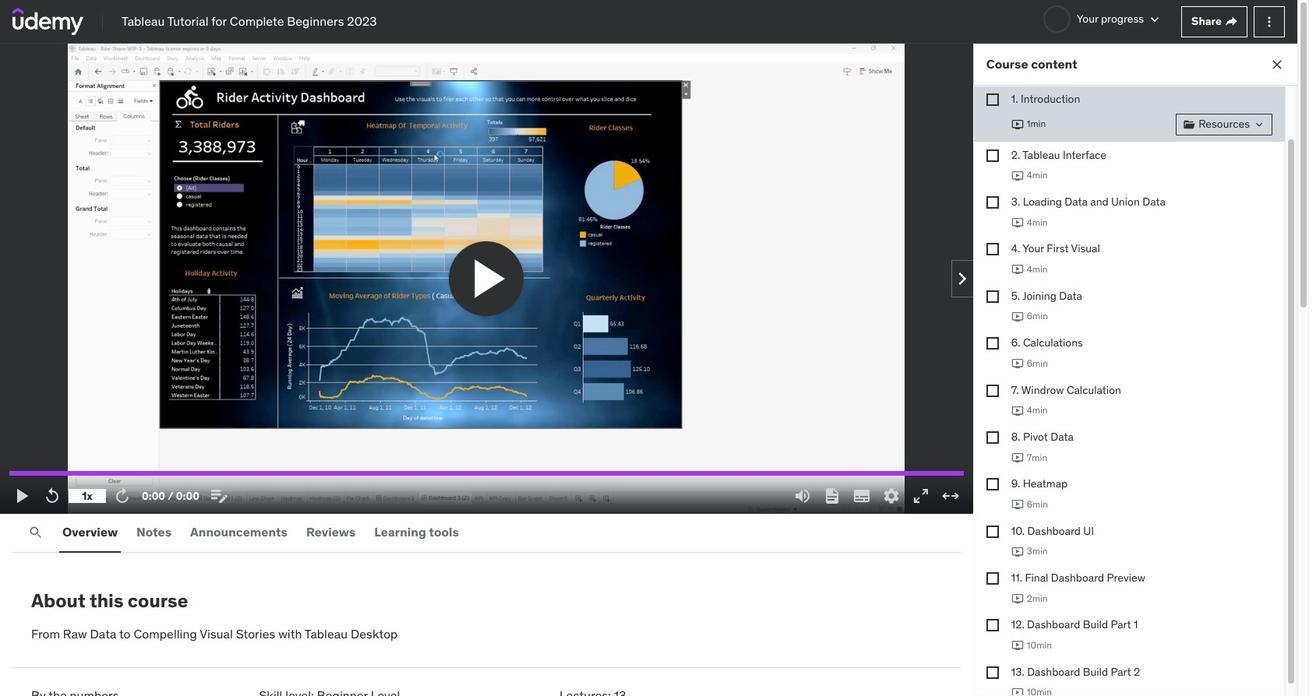 Task type: vqa. For each thing, say whether or not it's contained in the screenshot.
xsmall image corresponding to Play Dashboard Build Part 1 image
yes



Task type: describe. For each thing, give the bounding box(es) containing it.
forward 5 seconds image
[[113, 487, 132, 506]]

small image
[[1148, 12, 1163, 27]]

xsmall image for the play dashboard build part 1 icon
[[987, 620, 999, 633]]

rewind 5 seconds image
[[43, 487, 62, 506]]

play heatmap image
[[1012, 499, 1024, 512]]

play pivot data image
[[1012, 452, 1024, 465]]

sidebar element
[[974, 30, 1298, 697]]

play dashboard ui image
[[1012, 546, 1024, 559]]

play tableau interface image
[[1012, 170, 1024, 182]]

progress bar slider
[[9, 465, 964, 483]]

xsmall image for play heatmap image
[[987, 479, 999, 491]]

subtitles image
[[853, 487, 871, 506]]

xsmall image for play dashboard ui image
[[987, 526, 999, 538]]

xsmall image for the play loading data and union data image
[[987, 196, 999, 209]]

xsmall image for play pivot data icon
[[987, 432, 999, 444]]

play joining data image
[[1012, 311, 1024, 323]]

play dashboard build part 1 image
[[1012, 640, 1024, 653]]

xsmall image for play your first visual 'image'
[[987, 244, 999, 256]]

go to next lecture image
[[951, 267, 975, 292]]

play loading data and union data image
[[1012, 217, 1024, 229]]

xsmall image for play dashboard build part 2 image
[[987, 667, 999, 680]]

xsmall image for play calculations icon
[[987, 338, 999, 350]]



Task type: locate. For each thing, give the bounding box(es) containing it.
play final dashboard preview image
[[1012, 593, 1024, 606]]

xsmall image for play final dashboard preview icon
[[987, 573, 999, 586]]

close course content sidebar image
[[1270, 57, 1286, 73]]

play introduction image
[[1012, 118, 1024, 131]]

fullscreen image
[[912, 487, 931, 506]]

play your first visual image
[[1012, 264, 1024, 276]]

xsmall image for play tableau interface icon
[[987, 149, 999, 162]]

play video image
[[465, 254, 515, 304]]

play image
[[13, 487, 32, 506]]

search image
[[28, 525, 44, 541]]

play calculations image
[[1012, 358, 1024, 370]]

mute image
[[793, 487, 812, 506]]

play dashboard build part 2 image
[[1012, 687, 1024, 697]]

expanded view image
[[942, 487, 960, 506]]

xsmall image
[[1184, 118, 1196, 131], [1254, 118, 1266, 131], [987, 149, 999, 162], [987, 196, 999, 209], [987, 291, 999, 303], [987, 432, 999, 444], [987, 573, 999, 586], [987, 667, 999, 680]]

udemy image
[[12, 8, 83, 35]]

xsmall image
[[1226, 15, 1238, 28], [987, 94, 999, 106], [987, 244, 999, 256], [987, 338, 999, 350], [987, 385, 999, 397], [987, 479, 999, 491], [987, 526, 999, 538], [987, 620, 999, 633]]

actions image
[[1262, 14, 1278, 29]]

xsmall image for "play windrow calculation" icon
[[987, 385, 999, 397]]

transcript in sidebar region image
[[823, 487, 842, 506]]

xsmall image for play joining data icon on the right top of page
[[987, 291, 999, 303]]

add note image
[[210, 487, 228, 506]]

settings image
[[882, 487, 901, 506]]

play windrow calculation image
[[1012, 405, 1024, 417]]



